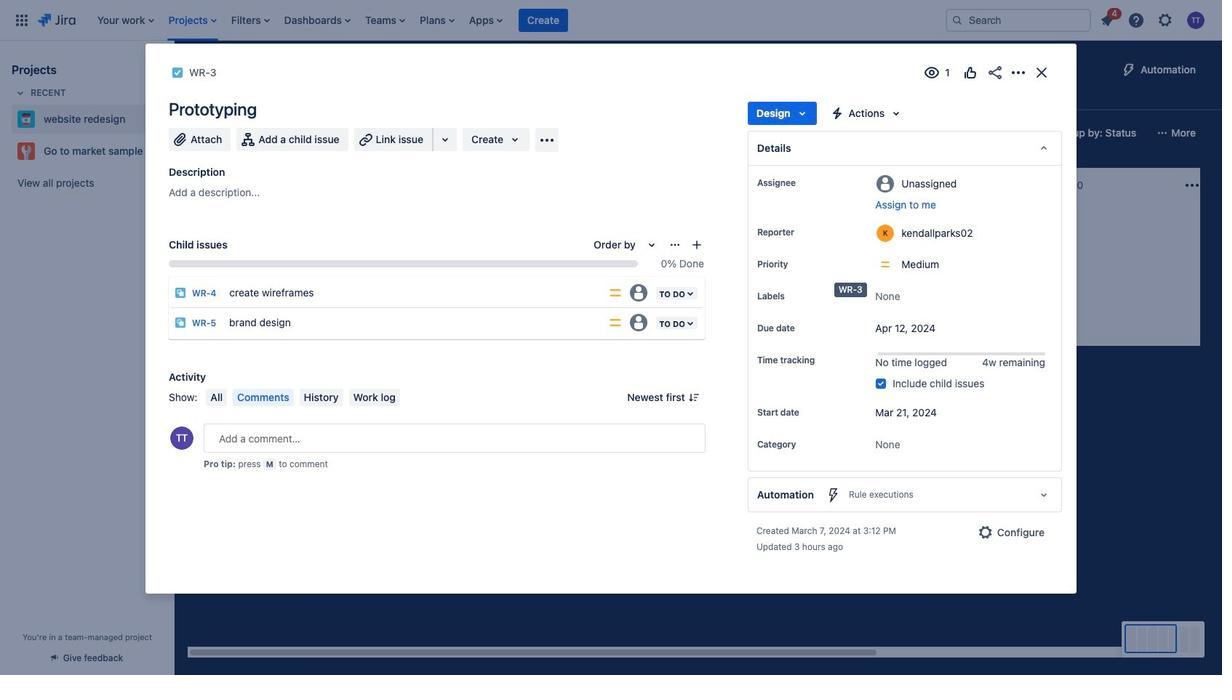 Task type: describe. For each thing, give the bounding box(es) containing it.
vote options: no one has voted for this issue yet. image
[[962, 64, 979, 81]]

primary element
[[9, 0, 934, 40]]

labels pin to top. only you can see pinned fields. image
[[788, 291, 800, 303]]

automation element
[[748, 478, 1062, 513]]

add app image
[[539, 131, 556, 149]]

assignee pin to top. only you can see pinned fields. image
[[799, 178, 811, 189]]

close image
[[1033, 64, 1051, 81]]

task image for 'medium' image to the bottom
[[616, 285, 627, 297]]

collapse recent projects image
[[12, 84, 29, 102]]

task image
[[172, 67, 183, 79]]

create child image
[[691, 239, 703, 251]]

issue type: sub-task image
[[175, 287, 186, 299]]

due date pin to top. only you can see pinned fields. image
[[798, 323, 810, 335]]

0 vertical spatial medium image
[[568, 247, 579, 259]]

Search field
[[946, 8, 1091, 32]]

high image
[[362, 247, 374, 259]]

Search board text field
[[194, 123, 304, 143]]

task image for high image
[[205, 247, 217, 259]]

0 horizontal spatial list
[[90, 0, 934, 40]]

add people image
[[374, 124, 391, 142]]



Task type: locate. For each thing, give the bounding box(es) containing it.
1 vertical spatial medium image
[[773, 285, 784, 297]]

automation image
[[1121, 61, 1138, 79]]

tooltip
[[835, 283, 867, 297]]

more information about kendallparks02 image
[[877, 225, 895, 242]]

priority: medium image
[[608, 316, 623, 330]]

2 horizontal spatial task image
[[616, 285, 627, 297]]

copy link to issue image
[[214, 66, 225, 78]]

priority: medium image
[[608, 286, 623, 301]]

banner
[[0, 0, 1222, 41]]

0 horizontal spatial medium image
[[568, 247, 579, 259]]

menu bar
[[203, 389, 403, 407]]

Add a comment… field
[[204, 424, 706, 453]]

actions image
[[1010, 64, 1027, 81]]

issue actions image
[[669, 239, 681, 251]]

1 horizontal spatial medium image
[[773, 285, 784, 297]]

reporter pin to top. only you can see pinned fields. image
[[797, 227, 809, 239]]

issue type: sub-task image
[[175, 317, 186, 329]]

list
[[90, 0, 934, 40], [1094, 5, 1214, 33]]

tab
[[255, 84, 290, 111]]

1 horizontal spatial list
[[1094, 5, 1214, 33]]

0 horizontal spatial task image
[[205, 247, 217, 259]]

medium image
[[568, 247, 579, 259], [773, 285, 784, 297]]

task image for 'medium' image to the top
[[410, 247, 422, 259]]

due date: 20 march 2024 image
[[618, 266, 630, 278], [618, 266, 630, 278]]

list item
[[93, 0, 158, 40], [164, 0, 221, 40], [227, 0, 274, 40], [280, 0, 355, 40], [361, 0, 410, 40], [465, 0, 507, 40], [1094, 5, 1122, 32], [518, 8, 569, 32], [415, 8, 459, 32]]

task image
[[205, 247, 217, 259], [410, 247, 422, 259], [616, 285, 627, 297]]

1 horizontal spatial task image
[[410, 247, 422, 259]]

link web pages and more image
[[437, 131, 454, 148]]

search image
[[952, 14, 963, 26]]

tab list
[[183, 84, 972, 111]]

show subtasks image
[[857, 285, 874, 303]]

dialog
[[146, 44, 1077, 595]]

details element
[[748, 131, 1062, 166]]

None search field
[[946, 8, 1091, 32]]

jira image
[[38, 11, 75, 29], [38, 11, 75, 29]]



Task type: vqa. For each thing, say whether or not it's contained in the screenshot.
High IMAGE
yes



